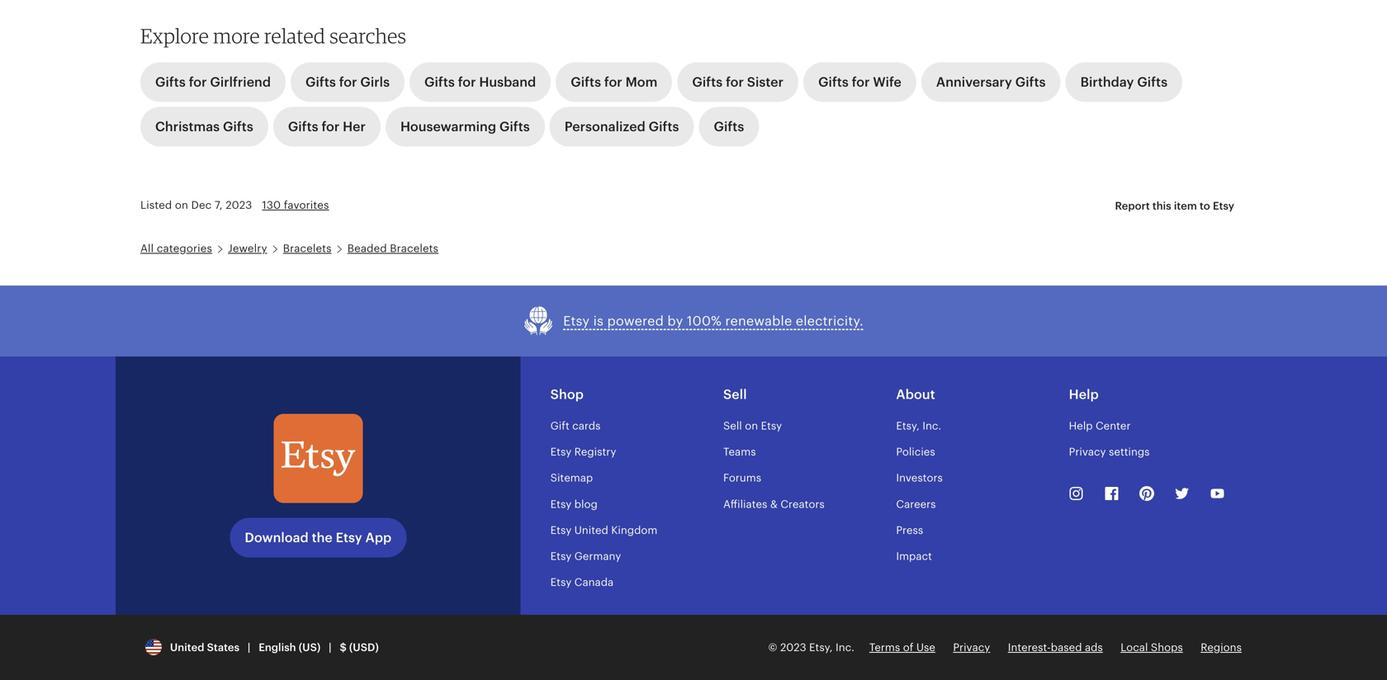 Task type: locate. For each thing, give the bounding box(es) containing it.
housewarming gifts
[[401, 119, 530, 134]]

0 vertical spatial sell
[[724, 387, 747, 402]]

1 horizontal spatial united
[[575, 524, 609, 537]]

on for sell
[[745, 420, 758, 432]]

help center link
[[1069, 420, 1131, 432]]

anniversary gifts
[[937, 75, 1046, 90]]

on
[[175, 199, 188, 212], [745, 420, 758, 432]]

1 horizontal spatial on
[[745, 420, 758, 432]]

sister
[[747, 75, 784, 90]]

for for mom
[[605, 75, 623, 90]]

christmas gifts link
[[140, 107, 268, 147]]

about
[[896, 387, 936, 402]]

1 vertical spatial privacy
[[953, 642, 991, 654]]

gifts for wife link
[[804, 62, 917, 102]]

inc. up policies link
[[923, 420, 942, 432]]

gifts
[[155, 75, 186, 90], [306, 75, 336, 90], [425, 75, 455, 90], [571, 75, 601, 90], [692, 75, 723, 90], [819, 75, 849, 90], [1016, 75, 1046, 90], [1138, 75, 1168, 90], [223, 119, 253, 134], [288, 119, 319, 134], [500, 119, 530, 134], [649, 119, 679, 134], [714, 119, 744, 134]]

0 vertical spatial etsy,
[[896, 420, 920, 432]]

130 favorites link
[[262, 199, 329, 212]]

©
[[768, 642, 778, 654]]

privacy
[[1069, 446, 1106, 459], [953, 642, 991, 654]]

bracelets right beaded
[[390, 242, 439, 255]]

gifts down husband
[[500, 119, 530, 134]]

local shops
[[1121, 642, 1183, 654]]

sell up teams link
[[724, 420, 742, 432]]

2 bracelets from the left
[[390, 242, 439, 255]]

sell up sell on etsy
[[724, 387, 747, 402]]

privacy for privacy link
[[953, 642, 991, 654]]

privacy right use
[[953, 642, 991, 654]]

gifts down explore
[[155, 75, 186, 90]]

on left dec
[[175, 199, 188, 212]]

1 vertical spatial etsy,
[[809, 642, 833, 654]]

united states   |   english (us)   |   $ (usd)
[[164, 642, 379, 654]]

1 vertical spatial on
[[745, 420, 758, 432]]

inc. left terms
[[836, 642, 855, 654]]

2 sell from the top
[[724, 420, 742, 432]]

1 horizontal spatial 2023
[[780, 642, 807, 654]]

0 horizontal spatial privacy
[[953, 642, 991, 654]]

for left her
[[322, 119, 340, 134]]

etsy blog
[[551, 498, 598, 511]]

the
[[312, 531, 333, 546]]

related
[[264, 24, 326, 48]]

bracelets down favorites
[[283, 242, 332, 255]]

2023
[[226, 199, 252, 212], [780, 642, 807, 654]]

1 horizontal spatial privacy
[[1069, 446, 1106, 459]]

| left $
[[329, 642, 332, 654]]

sell on etsy
[[724, 420, 782, 432]]

for left girls
[[339, 75, 357, 90]]

christmas
[[155, 119, 220, 134]]

0 vertical spatial 2023
[[226, 199, 252, 212]]

2023 right 7,
[[226, 199, 252, 212]]

| right states in the left bottom of the page
[[248, 642, 251, 654]]

etsy
[[1213, 200, 1235, 212], [563, 314, 590, 329], [761, 420, 782, 432], [551, 446, 572, 459], [551, 498, 572, 511], [551, 524, 572, 537], [336, 531, 362, 546], [551, 550, 572, 563], [551, 577, 572, 589]]

terms of use link
[[870, 642, 936, 654]]

download the etsy app
[[245, 531, 392, 546]]

0 horizontal spatial etsy,
[[809, 642, 833, 654]]

local shops link
[[1121, 642, 1183, 654]]

1 horizontal spatial bracelets
[[390, 242, 439, 255]]

gift cards
[[551, 420, 601, 432]]

forums
[[724, 472, 762, 485]]

gifts right anniversary
[[1016, 75, 1046, 90]]

us image
[[145, 639, 162, 656]]

0 vertical spatial united
[[575, 524, 609, 537]]

1 vertical spatial inc.
[[836, 642, 855, 654]]

listed on dec 7, 2023
[[140, 199, 252, 212]]

on for listed
[[175, 199, 188, 212]]

sitemap link
[[551, 472, 593, 485]]

gifts for girls link
[[291, 62, 405, 102]]

for left wife
[[852, 75, 870, 90]]

for left mom
[[605, 75, 623, 90]]

gifts for girlfriend
[[155, 75, 271, 90]]

ads
[[1085, 642, 1103, 654]]

etsy down gift
[[551, 446, 572, 459]]

terms
[[870, 642, 901, 654]]

etsy is powered by 100% renewable electricity. button
[[524, 306, 864, 337]]

help
[[1069, 387, 1099, 402], [1069, 420, 1093, 432]]

dec
[[191, 199, 212, 212]]

100%
[[687, 314, 722, 329]]

birthday gifts
[[1081, 75, 1168, 90]]

all categories
[[140, 242, 212, 255]]

blog
[[575, 498, 598, 511]]

etsy registry link
[[551, 446, 616, 459]]

explore more related searches
[[140, 24, 406, 48]]

download the etsy app link
[[230, 518, 407, 558]]

privacy down help center link at the right
[[1069, 446, 1106, 459]]

gifts for husband
[[425, 75, 536, 90]]

etsy united kingdom
[[551, 524, 658, 537]]

united right us image
[[170, 642, 204, 654]]

favorites
[[284, 199, 329, 212]]

gift cards link
[[551, 420, 601, 432]]

(usd)
[[349, 642, 379, 654]]

help center
[[1069, 420, 1131, 432]]

settings
[[1109, 446, 1150, 459]]

etsy is powered by 100% renewable electricity.
[[563, 314, 864, 329]]

gifts down gifts for sister link
[[714, 119, 744, 134]]

housewarming
[[401, 119, 496, 134]]

united down blog
[[575, 524, 609, 537]]

more
[[213, 24, 260, 48]]

etsy, right "©"
[[809, 642, 833, 654]]

etsy, up policies link
[[896, 420, 920, 432]]

for for her
[[322, 119, 340, 134]]

etsy,
[[896, 420, 920, 432], [809, 642, 833, 654]]

1 vertical spatial sell
[[724, 420, 742, 432]]

help up help center link at the right
[[1069, 387, 1099, 402]]

0 horizontal spatial united
[[170, 642, 204, 654]]

0 horizontal spatial 2023
[[226, 199, 252, 212]]

0 horizontal spatial |
[[248, 642, 251, 654]]

etsy for etsy germany
[[551, 550, 572, 563]]

0 horizontal spatial on
[[175, 199, 188, 212]]

based
[[1051, 642, 1082, 654]]

0 horizontal spatial bracelets
[[283, 242, 332, 255]]

for left husband
[[458, 75, 476, 90]]

for for sister
[[726, 75, 744, 90]]

1 vertical spatial help
[[1069, 420, 1093, 432]]

interest-
[[1008, 642, 1051, 654]]

gifts for sister
[[692, 75, 784, 90]]

1 horizontal spatial |
[[329, 642, 332, 654]]

explore
[[140, 24, 209, 48]]

2023 right "©"
[[780, 642, 807, 654]]

1 help from the top
[[1069, 387, 1099, 402]]

inc.
[[923, 420, 942, 432], [836, 642, 855, 654]]

for
[[189, 75, 207, 90], [339, 75, 357, 90], [458, 75, 476, 90], [605, 75, 623, 90], [726, 75, 744, 90], [852, 75, 870, 90], [322, 119, 340, 134]]

etsy left canada
[[551, 577, 572, 589]]

gifts up gifts for her link
[[306, 75, 336, 90]]

0 vertical spatial privacy
[[1069, 446, 1106, 459]]

etsy left blog
[[551, 498, 572, 511]]

affiliates & creators
[[724, 498, 825, 511]]

categories
[[157, 242, 212, 255]]

etsy left is
[[563, 314, 590, 329]]

etsy right to
[[1213, 200, 1235, 212]]

1 vertical spatial united
[[170, 642, 204, 654]]

on up teams link
[[745, 420, 758, 432]]

for left girlfriend
[[189, 75, 207, 90]]

anniversary
[[937, 75, 1013, 90]]

teams
[[724, 446, 756, 459]]

0 vertical spatial on
[[175, 199, 188, 212]]

help left center at the right of page
[[1069, 420, 1093, 432]]

press link
[[896, 524, 924, 537]]

1 | from the left
[[248, 642, 251, 654]]

for left sister
[[726, 75, 744, 90]]

etsy blog link
[[551, 498, 598, 511]]

2 help from the top
[[1069, 420, 1093, 432]]

0 vertical spatial inc.
[[923, 420, 942, 432]]

1 sell from the top
[[724, 387, 747, 402]]

0 vertical spatial help
[[1069, 387, 1099, 402]]

gifts for her link
[[273, 107, 381, 147]]

etsy down etsy blog
[[551, 524, 572, 537]]

cards
[[573, 420, 601, 432]]

1 bracelets from the left
[[283, 242, 332, 255]]

sell on etsy link
[[724, 420, 782, 432]]

policies link
[[896, 446, 936, 459]]

etsy up etsy canada
[[551, 550, 572, 563]]



Task type: vqa. For each thing, say whether or not it's contained in the screenshot.
Personalized
yes



Task type: describe. For each thing, give the bounding box(es) containing it.
(us)
[[299, 642, 321, 654]]

etsy canada
[[551, 577, 614, 589]]

app
[[366, 531, 392, 546]]

states
[[207, 642, 240, 654]]

shops
[[1151, 642, 1183, 654]]

gifts up housewarming at the top of page
[[425, 75, 455, 90]]

beaded bracelets
[[348, 242, 439, 255]]

privacy settings link
[[1069, 446, 1150, 459]]

electricity.
[[796, 314, 864, 329]]

report
[[1115, 200, 1150, 212]]

etsy for etsy registry
[[551, 446, 572, 459]]

mom
[[626, 75, 658, 90]]

download
[[245, 531, 309, 546]]

personalized gifts link
[[550, 107, 694, 147]]

creators
[[781, 498, 825, 511]]

privacy link
[[953, 642, 991, 654]]

birthday gifts link
[[1066, 62, 1183, 102]]

0 horizontal spatial inc.
[[836, 642, 855, 654]]

gifts for mom
[[571, 75, 658, 90]]

of
[[903, 642, 914, 654]]

gifts left her
[[288, 119, 319, 134]]

privacy settings
[[1069, 446, 1150, 459]]

teams link
[[724, 446, 756, 459]]

gifts up personalized
[[571, 75, 601, 90]]

etsy for etsy canada
[[551, 577, 572, 589]]

2 | from the left
[[329, 642, 332, 654]]

christmas gifts
[[155, 119, 253, 134]]

kingdom
[[611, 524, 658, 537]]

© 2023 etsy, inc.
[[768, 642, 855, 654]]

birthday
[[1081, 75, 1134, 90]]

to
[[1200, 200, 1211, 212]]

$
[[340, 642, 347, 654]]

sell for sell
[[724, 387, 747, 402]]

help for help
[[1069, 387, 1099, 402]]

gifts for her
[[288, 119, 366, 134]]

gifts for girls
[[306, 75, 390, 90]]

anniversary gifts link
[[922, 62, 1061, 102]]

for for wife
[[852, 75, 870, 90]]

policies
[[896, 446, 936, 459]]

all categories link
[[140, 242, 212, 255]]

by
[[668, 314, 683, 329]]

powered
[[607, 314, 664, 329]]

regions
[[1201, 642, 1242, 654]]

sell for sell on etsy
[[724, 420, 742, 432]]

130
[[262, 199, 281, 212]]

gifts down girlfriend
[[223, 119, 253, 134]]

germany
[[575, 550, 621, 563]]

bracelets link
[[283, 242, 332, 255]]

gifts right birthday
[[1138, 75, 1168, 90]]

local
[[1121, 642, 1148, 654]]

investors
[[896, 472, 943, 485]]

careers
[[896, 498, 936, 511]]

jewelry link
[[228, 242, 267, 255]]

press
[[896, 524, 924, 537]]

gifts for mom link
[[556, 62, 673, 102]]

1 horizontal spatial etsy,
[[896, 420, 920, 432]]

for for girlfriend
[[189, 75, 207, 90]]

personalized gifts
[[565, 119, 679, 134]]

terms of use
[[870, 642, 936, 654]]

etsy for etsy blog
[[551, 498, 572, 511]]

&
[[770, 498, 778, 511]]

etsy germany
[[551, 550, 621, 563]]

etsy united kingdom link
[[551, 524, 658, 537]]

etsy right the
[[336, 531, 362, 546]]

for for husband
[[458, 75, 476, 90]]

searches
[[330, 24, 406, 48]]

gifts for girlfriend link
[[140, 62, 286, 102]]

etsy for etsy is powered by 100% renewable electricity.
[[563, 314, 590, 329]]

gift
[[551, 420, 570, 432]]

affiliates & creators link
[[724, 498, 825, 511]]

jewelry
[[228, 242, 267, 255]]

center
[[1096, 420, 1131, 432]]

gifts down mom
[[649, 119, 679, 134]]

7,
[[215, 199, 223, 212]]

1 vertical spatial 2023
[[780, 642, 807, 654]]

etsy registry
[[551, 446, 616, 459]]

impact link
[[896, 550, 932, 563]]

affiliates
[[724, 498, 768, 511]]

report this item to etsy button
[[1103, 191, 1247, 221]]

etsy canada link
[[551, 577, 614, 589]]

gifts for wife
[[819, 75, 902, 90]]

1 horizontal spatial inc.
[[923, 420, 942, 432]]

investors link
[[896, 472, 943, 485]]

help for help center
[[1069, 420, 1093, 432]]

gifts left wife
[[819, 75, 849, 90]]

beaded bracelets link
[[348, 242, 439, 255]]

personalized
[[565, 119, 646, 134]]

is
[[594, 314, 604, 329]]

sitemap
[[551, 472, 593, 485]]

report this item to etsy
[[1115, 200, 1235, 212]]

for for girls
[[339, 75, 357, 90]]

canada
[[575, 577, 614, 589]]

privacy for privacy settings
[[1069, 446, 1106, 459]]

impact
[[896, 550, 932, 563]]

etsy up forums
[[761, 420, 782, 432]]

gifts up "gifts" link
[[692, 75, 723, 90]]

etsy for etsy united kingdom
[[551, 524, 572, 537]]

interest-based ads
[[1008, 642, 1103, 654]]

renewable
[[725, 314, 792, 329]]

listed
[[140, 199, 172, 212]]



